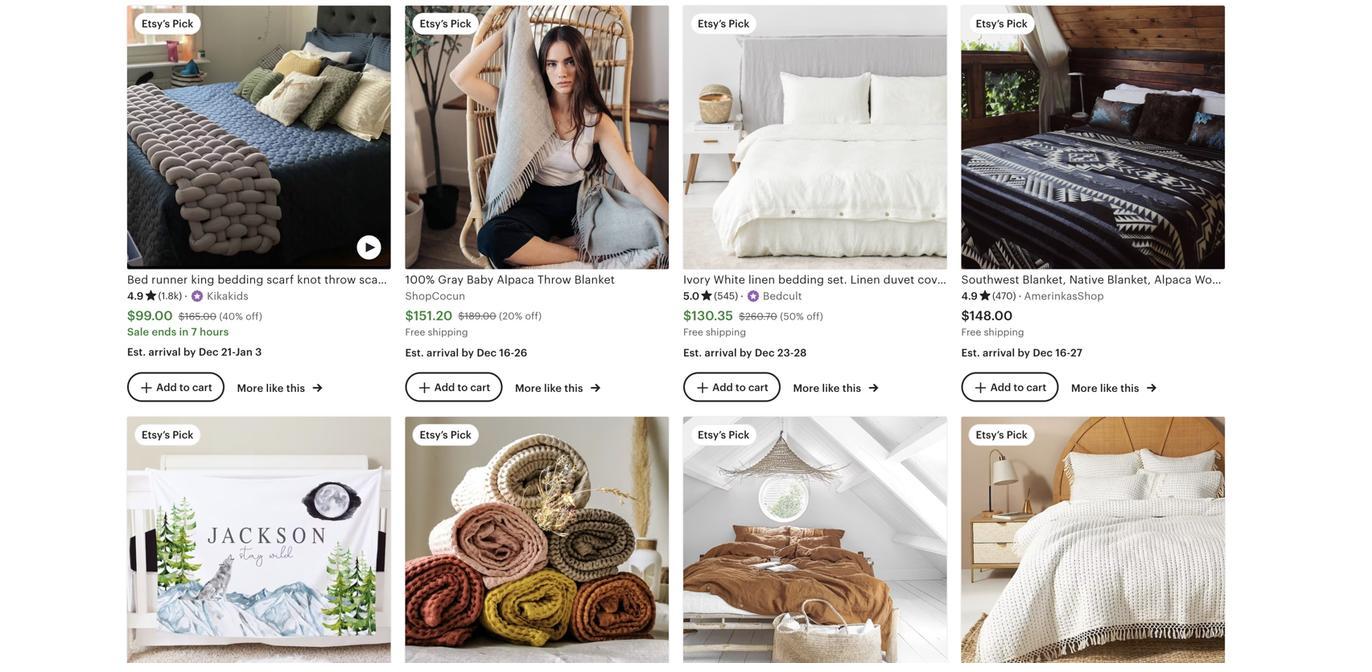 Task type: vqa. For each thing, say whether or not it's contained in the screenshot.
the for to the left
no



Task type: locate. For each thing, give the bounding box(es) containing it.
more down 27
[[1072, 382, 1098, 394]]

more down jan
[[237, 382, 263, 394]]

add
[[156, 382, 177, 394], [434, 382, 455, 394], [713, 382, 733, 394], [991, 382, 1011, 394]]

etsy's pick for 100% gray baby alpaca throw blanket image
[[420, 18, 472, 30]]

to for 151.20
[[458, 382, 468, 394]]

more
[[237, 382, 263, 394], [515, 382, 542, 394], [793, 382, 820, 394], [1072, 382, 1098, 394]]

etsy's
[[142, 18, 170, 30], [420, 18, 448, 30], [698, 18, 726, 30], [976, 18, 1004, 30], [142, 429, 170, 441], [420, 429, 448, 441], [698, 429, 726, 441], [976, 429, 1004, 441]]

2 more from the left
[[515, 382, 542, 394]]

etsy's for ivory white linen bedding set. linen duvet cover and two linen pillowcases. washed linen bedding. flax bedding set image
[[698, 18, 726, 30]]

3 like from the left
[[822, 382, 840, 394]]

cart down est. arrival by dec 16-26
[[470, 382, 491, 394]]

more like this link for 151.20
[[515, 379, 600, 396]]

· right (545)
[[741, 290, 744, 302]]

free inside the $ 130.35 $ 260.70 (50% off) free shipping
[[684, 327, 704, 338]]

cart down $ 99.00 $ 165.00 (40% off) sale ends in 7 hours est. arrival by dec 21-jan 3
[[192, 382, 212, 394]]

2 to from the left
[[458, 382, 468, 394]]

23-
[[778, 347, 794, 359]]

add to cart button down est. arrival by dec 16-27
[[962, 373, 1059, 402]]

by down $ 148.00 free shipping
[[1018, 347, 1031, 359]]

4 add from the left
[[991, 382, 1011, 394]]

2 horizontal spatial off)
[[807, 311, 823, 322]]

4 like from the left
[[1101, 382, 1118, 394]]

arrival down ends on the left
[[149, 346, 181, 358]]

4 add to cart button from the left
[[962, 373, 1059, 402]]

shipping inside $ 151.20 $ 189.00 (20% off) free shipping
[[428, 327, 468, 338]]

pick for handmade 100% cotton solid color padded kantha quilt boho coverlet comforter kantha bedding bohemian bedspread boho quilt kantha quilt image
[[1007, 429, 1028, 441]]

cart down est. arrival by dec 23-28
[[749, 382, 769, 394]]

$ down 5.0
[[684, 309, 692, 323]]

3 this from the left
[[843, 382, 862, 394]]

est. down $ 148.00 free shipping
[[962, 347, 980, 359]]

1 horizontal spatial ·
[[741, 290, 744, 302]]

set
[[506, 273, 523, 286]]

like
[[266, 382, 284, 394], [544, 382, 562, 394], [822, 382, 840, 394], [1101, 382, 1118, 394]]

1 off) from the left
[[525, 311, 542, 322]]

est. arrival by dec 16-27
[[962, 347, 1083, 359]]

4.9
[[127, 290, 144, 302], [962, 290, 978, 302]]

1 horizontal spatial off)
[[525, 311, 542, 322]]

wolf blanket, personalized baby blanket gift, toddler blanket, forest decor, toddler birthday gift, winter woodland theme, stay wild image
[[127, 417, 391, 663]]

3 more from the left
[[793, 382, 820, 394]]

etsy's for 100% gray baby alpaca throw blanket image
[[420, 18, 448, 30]]

off) inside $ 151.20 $ 189.00 (20% off) free shipping
[[525, 311, 542, 322]]

pick
[[172, 18, 193, 30], [451, 18, 472, 30], [729, 18, 750, 30], [1007, 18, 1028, 30], [172, 429, 193, 441], [451, 429, 472, 441], [729, 429, 750, 441], [1007, 429, 1028, 441]]

3
[[255, 346, 262, 358]]

etsy's pick
[[142, 18, 193, 30], [420, 18, 472, 30], [698, 18, 750, 30], [976, 18, 1028, 30], [142, 429, 193, 441], [420, 429, 472, 441], [698, 429, 750, 441], [976, 429, 1028, 441]]

free down 151.20
[[405, 327, 425, 338]]

off) right (20%
[[525, 311, 542, 322]]

runner
[[151, 273, 188, 286]]

cart for 151.20
[[470, 382, 491, 394]]

bedding
[[218, 273, 264, 286]]

3 add to cart button from the left
[[684, 373, 781, 402]]

1 this from the left
[[286, 382, 305, 394]]

add to cart for 130.35
[[713, 382, 769, 394]]

0 horizontal spatial free
[[405, 327, 425, 338]]

1 add to cart from the left
[[156, 382, 212, 394]]

free
[[405, 327, 425, 338], [684, 327, 704, 338], [962, 327, 982, 338]]

more like this down 27
[[1072, 382, 1142, 394]]

3 cart from the left
[[749, 382, 769, 394]]

hours
[[200, 326, 229, 338]]

0 horizontal spatial shipping
[[428, 327, 468, 338]]

0 horizontal spatial 4.9
[[127, 290, 144, 302]]

pick for 100% gray baby alpaca throw blanket image
[[451, 18, 472, 30]]

more for 151.20
[[515, 382, 542, 394]]

cart for 130.35
[[749, 382, 769, 394]]

knot
[[297, 273, 321, 286]]

$
[[405, 309, 414, 323], [127, 309, 135, 323], [684, 309, 692, 323], [962, 309, 970, 323], [458, 311, 465, 322], [178, 311, 185, 322], [739, 311, 745, 322]]

more like this down 28
[[793, 382, 864, 394]]

pillow
[[470, 273, 503, 286]]

more like this down 26
[[515, 382, 586, 394]]

off)
[[525, 311, 542, 322], [246, 311, 262, 322], [807, 311, 823, 322]]

add to cart down est. arrival by dec 23-28
[[713, 382, 769, 394]]

add down est. arrival by dec 16-27
[[991, 382, 1011, 394]]

to down est. arrival by dec 16-27
[[1014, 382, 1024, 394]]

$ 99.00 $ 165.00 (40% off) sale ends in 7 hours est. arrival by dec 21-jan 3
[[127, 309, 262, 358]]

dec for 130.35
[[755, 347, 775, 359]]

1 more like this link from the left
[[237, 379, 322, 396]]

etsy's pick for handmade 100% cotton solid color padded kantha quilt boho coverlet comforter kantha bedding bohemian bedspread boho quilt kantha quilt image
[[976, 429, 1028, 441]]

scarves
[[359, 273, 401, 286]]

1 etsy's pick link from the left
[[127, 417, 391, 663]]

to down est. arrival by dec 23-28
[[736, 382, 746, 394]]

(20%
[[499, 311, 523, 322]]

off) right (40%
[[246, 311, 262, 322]]

1 4.9 from the left
[[127, 290, 144, 302]]

luxurious linen waffle bath towels 18 colors, linen bath towel, linen beach towel, home spa towels, guest bathroom towels, gift towels image
[[405, 417, 669, 663]]

to
[[179, 382, 190, 394], [458, 382, 468, 394], [736, 382, 746, 394], [1014, 382, 1024, 394]]

· for 99.00
[[184, 290, 188, 302]]

to down est. arrival by dec 16-26
[[458, 382, 468, 394]]

more like this link down 27
[[1072, 379, 1157, 396]]

add to cart down $ 99.00 $ 165.00 (40% off) sale ends in 7 hours est. arrival by dec 21-jan 3
[[156, 382, 212, 394]]

southwest blanket, native blanket, alpaca wool blanket, navajo saddle blanket, aztec blanket, boho rustic blanket, throw blanket image
[[962, 6, 1225, 269]]

add to cart button down est. arrival by dec 23-28
[[684, 373, 781, 402]]

16- for 148.00
[[1056, 347, 1071, 359]]

1 · from the left
[[184, 290, 188, 302]]

dec down $ 151.20 $ 189.00 (20% off) free shipping
[[477, 347, 497, 359]]

pick for southwest blanket, native blanket, alpaca wool blanket, navajo saddle blanket, aztec blanket, boho rustic blanket, throw blanket image
[[1007, 18, 1028, 30]]

1 add to cart button from the left
[[127, 373, 224, 402]]

arrival down $ 148.00 free shipping
[[983, 347, 1015, 359]]

est. arrival by dec 23-28
[[684, 347, 807, 359]]

2 like from the left
[[544, 382, 562, 394]]

2 horizontal spatial free
[[962, 327, 982, 338]]

linen bedding set in cinnamon. king queen duvet cover set. 3 piece washed linen set includes two pillowcases. image
[[684, 417, 947, 663]]

dec left 23-
[[755, 347, 775, 359]]

arrival for 148.00
[[983, 347, 1015, 359]]

2 4.9 from the left
[[962, 290, 978, 302]]

add to cart button down in
[[127, 373, 224, 402]]

0 horizontal spatial ·
[[184, 290, 188, 302]]

off) for 99.00
[[246, 311, 262, 322]]

add to cart button
[[127, 373, 224, 402], [405, 373, 503, 402], [684, 373, 781, 402], [962, 373, 1059, 402]]

add to cart for 99.00
[[156, 382, 212, 394]]

$ inside $ 148.00 free shipping
[[962, 309, 970, 323]]

· right (470)
[[1019, 290, 1022, 302]]

(470)
[[993, 290, 1016, 301]]

more like this down 3 at left
[[237, 382, 308, 394]]

est. down 130.35
[[684, 347, 702, 359]]

cart
[[192, 382, 212, 394], [470, 382, 491, 394], [749, 382, 769, 394], [1027, 382, 1047, 394]]

4 this from the left
[[1121, 382, 1140, 394]]

dec
[[199, 346, 219, 358], [477, 347, 497, 359], [755, 347, 775, 359], [1033, 347, 1053, 359]]

etsy's for southwest blanket, native blanket, alpaca wool blanket, navajo saddle blanket, aztec blanket, boho rustic blanket, throw blanket image
[[976, 18, 1004, 30]]

3 etsy's pick link from the left
[[684, 417, 947, 663]]

1 like from the left
[[266, 382, 284, 394]]

arrival down 151.20
[[427, 347, 459, 359]]

add to cart button for 151.20
[[405, 373, 503, 402]]

by down $ 151.20 $ 189.00 (20% off) free shipping
[[462, 347, 474, 359]]

· for 130.35
[[741, 290, 744, 302]]

2 horizontal spatial ·
[[1019, 290, 1022, 302]]

16-
[[499, 347, 515, 359], [1056, 347, 1071, 359]]

1 more from the left
[[237, 382, 263, 394]]

shipping
[[428, 327, 468, 338], [706, 327, 746, 338], [984, 327, 1024, 338]]

more like this link down 3 at left
[[237, 379, 322, 396]]

3 more like this from the left
[[793, 382, 864, 394]]

add for 130.35
[[713, 382, 733, 394]]

add to cart down est. arrival by dec 16-26
[[434, 382, 491, 394]]

3 add to cart from the left
[[713, 382, 769, 394]]

add to cart button down est. arrival by dec 16-26
[[405, 373, 503, 402]]

4.9 up 148.00
[[962, 290, 978, 302]]

add to cart button for 99.00
[[127, 373, 224, 402]]

$ up est. arrival by dec 16-27
[[962, 309, 970, 323]]

shipping inside the $ 130.35 $ 260.70 (50% off) free shipping
[[706, 327, 746, 338]]

more like this
[[237, 382, 308, 394], [515, 382, 586, 394], [793, 382, 864, 394], [1072, 382, 1142, 394]]

shipping down 130.35
[[706, 327, 746, 338]]

cart for 99.00
[[192, 382, 212, 394]]

1 horizontal spatial 4.9
[[962, 290, 978, 302]]

arrival
[[149, 346, 181, 358], [427, 347, 459, 359], [705, 347, 737, 359], [983, 347, 1015, 359]]

off) right (50%
[[807, 311, 823, 322]]

2 cart from the left
[[470, 382, 491, 394]]

2 add to cart button from the left
[[405, 373, 503, 402]]

free down 130.35
[[684, 327, 704, 338]]

more like this link down 28
[[793, 379, 879, 396]]

est. down sale
[[127, 346, 146, 358]]

est. down 151.20
[[405, 347, 424, 359]]

more like this link down 26
[[515, 379, 600, 396]]

dec left 27
[[1033, 347, 1053, 359]]

pick for linen bedding set in cinnamon. king queen duvet cover set. 3 piece washed linen set includes two pillowcases. image
[[729, 429, 750, 441]]

100%
[[405, 273, 435, 286]]

to for 99.00
[[179, 382, 190, 394]]

1 horizontal spatial free
[[684, 327, 704, 338]]

cart down est. arrival by dec 16-27
[[1027, 382, 1047, 394]]

etsy's pick for southwest blanket, native blanket, alpaca wool blanket, navajo saddle blanket, aztec blanket, boho rustic blanket, throw blanket image
[[976, 18, 1028, 30]]

$ right 151.20
[[458, 311, 465, 322]]

2 this from the left
[[565, 382, 583, 394]]

3 more like this link from the left
[[793, 379, 879, 396]]

1 horizontal spatial shipping
[[706, 327, 746, 338]]

0 horizontal spatial off)
[[246, 311, 262, 322]]

product video element
[[127, 6, 391, 269]]

$ up in
[[178, 311, 185, 322]]

off) inside the $ 130.35 $ 260.70 (50% off) free shipping
[[807, 311, 823, 322]]

etsy's pick link
[[127, 417, 391, 663], [405, 417, 669, 663], [684, 417, 947, 663], [962, 417, 1225, 663]]

scarf
[[267, 273, 294, 286]]

2 horizontal spatial shipping
[[984, 327, 1024, 338]]

1 horizontal spatial 16-
[[1056, 347, 1071, 359]]

est.
[[127, 346, 146, 358], [405, 347, 424, 359], [684, 347, 702, 359], [962, 347, 980, 359]]

5.0
[[684, 290, 700, 302]]

2 · from the left
[[741, 290, 744, 302]]

free inside $ 148.00 free shipping
[[962, 327, 982, 338]]

3 add from the left
[[713, 382, 733, 394]]

more like this link
[[237, 379, 322, 396], [515, 379, 600, 396], [793, 379, 879, 396], [1072, 379, 1157, 396]]

alpaca
[[497, 273, 535, 286]]

off) inside $ 99.00 $ 165.00 (40% off) sale ends in 7 hours est. arrival by dec 21-jan 3
[[246, 311, 262, 322]]

3 to from the left
[[736, 382, 746, 394]]

$ down 100%
[[405, 309, 414, 323]]

by down 7
[[184, 346, 196, 358]]

4 cart from the left
[[1027, 382, 1047, 394]]

more down 28
[[793, 382, 820, 394]]

add to cart button for 130.35
[[684, 373, 781, 402]]

by for 151.20
[[462, 347, 474, 359]]

· right (1.8k)
[[184, 290, 188, 302]]

shipping down 151.20
[[428, 327, 468, 338]]

26
[[514, 347, 527, 359]]

arrival down 130.35
[[705, 347, 737, 359]]

to down $ 99.00 $ 165.00 (40% off) sale ends in 7 hours est. arrival by dec 21-jan 3
[[179, 382, 190, 394]]

shipping down 148.00
[[984, 327, 1024, 338]]

4.9 for 148.00
[[962, 290, 978, 302]]

etsy's for luxurious linen waffle bath towels 18 colors, linen bath towel, linen beach towel, home spa towels, guest bathroom towels, gift towels image
[[420, 429, 448, 441]]

·
[[184, 290, 188, 302], [741, 290, 744, 302], [1019, 290, 1022, 302]]

more down 26
[[515, 382, 542, 394]]

add down ends on the left
[[156, 382, 177, 394]]

7
[[191, 326, 197, 338]]

dec for 148.00
[[1033, 347, 1053, 359]]

2 add from the left
[[434, 382, 455, 394]]

free down 148.00
[[962, 327, 982, 338]]

189.00
[[465, 311, 496, 322]]

1 to from the left
[[179, 382, 190, 394]]

add down est. arrival by dec 16-26
[[434, 382, 455, 394]]

est. inside $ 99.00 $ 165.00 (40% off) sale ends in 7 hours est. arrival by dec 21-jan 3
[[127, 346, 146, 358]]

(40%
[[219, 311, 243, 322]]

add down est. arrival by dec 23-28
[[713, 382, 733, 394]]

100% gray baby alpaca throw blanket
[[405, 273, 615, 286]]

1 more like this from the left
[[237, 382, 308, 394]]

2 more like this link from the left
[[515, 379, 600, 396]]

add to cart
[[156, 382, 212, 394], [434, 382, 491, 394], [713, 382, 769, 394], [991, 382, 1047, 394]]

this
[[286, 382, 305, 394], [565, 382, 583, 394], [843, 382, 862, 394], [1121, 382, 1140, 394]]

more like this for 99.00
[[237, 382, 308, 394]]

pick for luxurious linen waffle bath towels 18 colors, linen bath towel, linen beach towel, home spa towels, guest bathroom towels, gift towels image
[[451, 429, 472, 441]]

pick for wolf blanket, personalized baby blanket gift, toddler blanket, forest decor, toddler birthday gift, winter woodland theme, stay wild image
[[172, 429, 193, 441]]

by down the $ 130.35 $ 260.70 (50% off) free shipping
[[740, 347, 752, 359]]

3 off) from the left
[[807, 311, 823, 322]]

2 more like this from the left
[[515, 382, 586, 394]]

like for 130.35
[[822, 382, 840, 394]]

etsy's for handmade 100% cotton solid color padded kantha quilt boho coverlet comforter kantha bedding bohemian bedspread boho quilt kantha quilt image
[[976, 429, 1004, 441]]

ivory white linen bedding set. linen duvet cover and two linen pillowcases. washed linen bedding. flax bedding set image
[[684, 6, 947, 269]]

1 add from the left
[[156, 382, 177, 394]]

4.9 down the bed
[[127, 290, 144, 302]]

1 cart from the left
[[192, 382, 212, 394]]

0 horizontal spatial 16-
[[499, 347, 515, 359]]

baby
[[467, 273, 494, 286]]

more like this link for 99.00
[[237, 379, 322, 396]]

add to cart down est. arrival by dec 16-27
[[991, 382, 1047, 394]]

dec left 21-
[[199, 346, 219, 358]]

by
[[184, 346, 196, 358], [462, 347, 474, 359], [740, 347, 752, 359], [1018, 347, 1031, 359]]

more like this for 151.20
[[515, 382, 586, 394]]

free inside $ 151.20 $ 189.00 (20% off) free shipping
[[405, 327, 425, 338]]

4 more from the left
[[1072, 382, 1098, 394]]

(1.8k)
[[158, 290, 182, 301]]

2 add to cart from the left
[[434, 382, 491, 394]]

2 off) from the left
[[246, 311, 262, 322]]



Task type: describe. For each thing, give the bounding box(es) containing it.
by for 148.00
[[1018, 347, 1031, 359]]

$ 130.35 $ 260.70 (50% off) free shipping
[[684, 309, 823, 338]]

4 to from the left
[[1014, 382, 1024, 394]]

more for 99.00
[[237, 382, 263, 394]]

etsy's for linen bedding set in cinnamon. king queen duvet cover set. 3 piece washed linen set includes two pillowcases. image
[[698, 429, 726, 441]]

est. for 130.35
[[684, 347, 702, 359]]

more for 130.35
[[793, 382, 820, 394]]

arrival for 151.20
[[427, 347, 459, 359]]

pick for ivory white linen bedding set. linen duvet cover and two linen pillowcases. washed linen bedding. flax bedding set image
[[729, 18, 750, 30]]

handmade 100% cotton solid color padded kantha quilt boho coverlet comforter kantha bedding bohemian bedspread boho quilt kantha quilt image
[[962, 417, 1225, 663]]

knit
[[447, 273, 467, 286]]

throw
[[325, 273, 356, 286]]

off) for 130.35
[[807, 311, 823, 322]]

4 add to cart from the left
[[991, 382, 1047, 394]]

in
[[179, 326, 189, 338]]

3 · from the left
[[1019, 290, 1022, 302]]

add for 151.20
[[434, 382, 455, 394]]

braided
[[526, 273, 568, 286]]

etsy's for wolf blanket, personalized baby blanket gift, toddler blanket, forest decor, toddler birthday gift, winter woodland theme, stay wild image
[[142, 429, 170, 441]]

shipping for 151.20
[[428, 327, 468, 338]]

(50%
[[780, 311, 804, 322]]

165.00
[[185, 311, 217, 322]]

148.00
[[970, 309, 1013, 323]]

chunky
[[404, 273, 444, 286]]

etsy's pick for linen bedding set in cinnamon. king queen duvet cover set. 3 piece washed linen set includes two pillowcases. image
[[698, 429, 750, 441]]

$ 151.20 $ 189.00 (20% off) free shipping
[[405, 309, 542, 338]]

shipping inside $ 148.00 free shipping
[[984, 327, 1024, 338]]

dec inside $ 99.00 $ 165.00 (40% off) sale ends in 7 hours est. arrival by dec 21-jan 3
[[199, 346, 219, 358]]

4 more like this link from the left
[[1072, 379, 1157, 396]]

more like this for 130.35
[[793, 382, 864, 394]]

130.35
[[692, 309, 734, 323]]

etsy's pick for ivory white linen bedding set. linen duvet cover and two linen pillowcases. washed linen bedding. flax bedding set image
[[698, 18, 750, 30]]

jan
[[236, 346, 253, 358]]

99.00
[[135, 309, 173, 323]]

260.70
[[745, 311, 778, 322]]

free for 151.20
[[405, 327, 425, 338]]

bed runner king bedding scarf knot throw scarves chunky knit pillow set braided image
[[127, 6, 391, 269]]

to for 130.35
[[736, 382, 746, 394]]

off) for 151.20
[[525, 311, 542, 322]]

$ 148.00 free shipping
[[962, 309, 1024, 338]]

151.20
[[414, 309, 453, 323]]

28
[[794, 347, 807, 359]]

arrival inside $ 99.00 $ 165.00 (40% off) sale ends in 7 hours est. arrival by dec 21-jan 3
[[149, 346, 181, 358]]

this for 151.20
[[565, 382, 583, 394]]

$ right 130.35
[[739, 311, 745, 322]]

sale
[[127, 326, 149, 338]]

like for 99.00
[[266, 382, 284, 394]]

throw
[[538, 273, 572, 286]]

4 more like this from the left
[[1072, 382, 1142, 394]]

gray
[[438, 273, 464, 286]]

etsy's pick for luxurious linen waffle bath towels 18 colors, linen bath towel, linen beach towel, home spa towels, guest bathroom towels, gift towels image
[[420, 429, 472, 441]]

21-
[[221, 346, 236, 358]]

100% gray baby alpaca throw blanket image
[[405, 6, 669, 269]]

bed runner king bedding scarf knot throw scarves chunky knit pillow set braided
[[127, 273, 568, 286]]

shipping for 130.35
[[706, 327, 746, 338]]

by for 130.35
[[740, 347, 752, 359]]

16- for 151.20
[[499, 347, 515, 359]]

ends
[[152, 326, 177, 338]]

est. arrival by dec 16-26
[[405, 347, 527, 359]]

king
[[191, 273, 215, 286]]

add for 99.00
[[156, 382, 177, 394]]

bed
[[127, 273, 148, 286]]

arrival for 130.35
[[705, 347, 737, 359]]

etsy's pick for wolf blanket, personalized baby blanket gift, toddler blanket, forest decor, toddler birthday gift, winter woodland theme, stay wild image
[[142, 429, 193, 441]]

4.9 for 99.00
[[127, 290, 144, 302]]

more like this link for 130.35
[[793, 379, 879, 396]]

4 etsy's pick link from the left
[[962, 417, 1225, 663]]

free for 130.35
[[684, 327, 704, 338]]

27
[[1071, 347, 1083, 359]]

this for 130.35
[[843, 382, 862, 394]]

blanket
[[575, 273, 615, 286]]

add to cart for 151.20
[[434, 382, 491, 394]]

like for 151.20
[[544, 382, 562, 394]]

$ up sale
[[127, 309, 135, 323]]

est. for 151.20
[[405, 347, 424, 359]]

(545)
[[714, 290, 738, 301]]

dec for 151.20
[[477, 347, 497, 359]]

this for 99.00
[[286, 382, 305, 394]]

by inside $ 99.00 $ 165.00 (40% off) sale ends in 7 hours est. arrival by dec 21-jan 3
[[184, 346, 196, 358]]

2 etsy's pick link from the left
[[405, 417, 669, 663]]

est. for 148.00
[[962, 347, 980, 359]]



